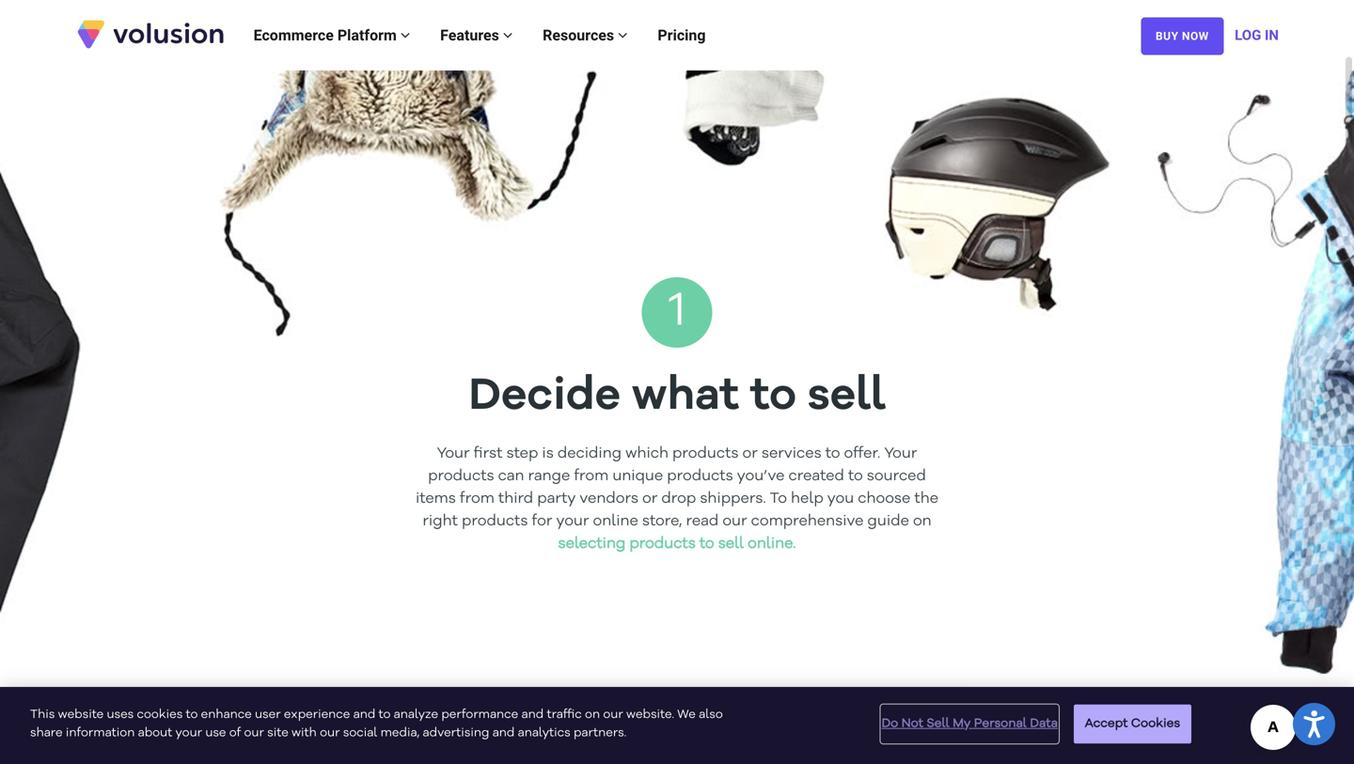 Task type: locate. For each thing, give the bounding box(es) containing it.
1 vertical spatial on
[[585, 709, 600, 721]]

on up partners.
[[585, 709, 600, 721]]

ecommerce platform
[[254, 26, 400, 44]]

in
[[1265, 27, 1279, 43]]

angle down image right platform
[[400, 28, 410, 43]]

from
[[574, 469, 609, 484], [460, 492, 495, 507]]

your up sourced
[[884, 447, 917, 462]]

from down deciding
[[574, 469, 609, 484]]

0 horizontal spatial sell
[[718, 537, 744, 552]]

to up created at bottom
[[825, 447, 840, 462]]

is
[[542, 447, 554, 462]]

1 vertical spatial online.
[[748, 537, 796, 552]]

0 horizontal spatial from
[[460, 492, 495, 507]]

data
[[1030, 718, 1058, 730]]

online.
[[379, 17, 425, 31], [748, 537, 796, 552]]

angle down image for ecommerce platform
[[400, 28, 410, 43]]

this website uses cookies to enhance user experience and to analyze performance and traffic on our website. we also share information about your use of our site with our social media, advertising and analytics partners.
[[30, 709, 723, 740]]

0 horizontal spatial on
[[585, 709, 600, 721]]

1 vertical spatial your
[[175, 727, 202, 740]]

advertising
[[423, 727, 489, 740]]

1 horizontal spatial or
[[742, 447, 758, 462]]

2 horizontal spatial angle down image
[[618, 28, 628, 43]]

your left use
[[175, 727, 202, 740]]

0 vertical spatial from
[[574, 469, 609, 484]]

3 angle down image from the left
[[618, 28, 628, 43]]

your
[[556, 514, 589, 529], [175, 727, 202, 740]]

angle down image inside ecommerce platform link
[[400, 28, 410, 43]]

1 horizontal spatial on
[[913, 514, 932, 529]]

on down the
[[913, 514, 932, 529]]

accept cookies button
[[1074, 705, 1192, 744]]

party
[[537, 492, 576, 507]]

unique
[[613, 469, 663, 484]]

can
[[498, 469, 524, 484]]

on
[[913, 514, 932, 529], [585, 709, 600, 721]]

your inside this website uses cookies to enhance user experience and to analyze performance and traffic on our website. we also share information about your use of our site with our social media, advertising and analytics partners.
[[175, 727, 202, 740]]

step
[[506, 447, 538, 462]]

0 horizontal spatial and
[[353, 709, 375, 721]]

0 vertical spatial your
[[556, 514, 589, 529]]

offer.
[[844, 447, 881, 462]]

your left first
[[437, 447, 470, 462]]

selecting products to sell online. link
[[558, 537, 796, 552]]

online. left features
[[379, 17, 425, 31]]

your
[[437, 447, 470, 462], [884, 447, 917, 462]]

or
[[742, 447, 758, 462], [642, 492, 658, 507]]

1 vertical spatial from
[[460, 492, 495, 507]]

ecommerce
[[254, 26, 334, 44]]

1 vertical spatial sell
[[718, 537, 744, 552]]

uses
[[107, 709, 134, 721]]

0 horizontal spatial your
[[437, 447, 470, 462]]

products
[[312, 17, 375, 31], [672, 447, 739, 462], [428, 469, 494, 484], [667, 469, 733, 484], [462, 514, 528, 529], [629, 537, 696, 552]]

performance
[[441, 709, 518, 721]]

angle down image for features
[[503, 28, 513, 43]]

and
[[353, 709, 375, 721], [522, 709, 544, 721], [493, 727, 515, 740]]

to down offer.
[[848, 469, 863, 484]]

products online. link
[[226, 0, 512, 61]]

sell inside your first step is deciding which products or services to offer. your products can range from unique products you've created to sourced items from third party vendors or drop shippers. to help you choose the right products for your online store, read our comprehensive guide on selecting products to sell online.
[[718, 537, 744, 552]]

1 horizontal spatial angle down image
[[503, 28, 513, 43]]

and up analytics
[[522, 709, 544, 721]]

our right of
[[244, 727, 264, 740]]

which
[[626, 447, 669, 462]]

0 vertical spatial on
[[913, 514, 932, 529]]

analytics
[[518, 727, 571, 740]]

services
[[762, 447, 822, 462]]

cookies
[[137, 709, 183, 721]]

deciding
[[558, 447, 622, 462]]

our down experience
[[320, 727, 340, 740]]

online. down comprehensive
[[748, 537, 796, 552]]

0 horizontal spatial or
[[642, 492, 658, 507]]

2 angle down image from the left
[[503, 28, 513, 43]]

sell down "read"
[[718, 537, 744, 552]]

1
[[669, 289, 686, 337]]

1 horizontal spatial your
[[884, 447, 917, 462]]

angle down image left resources
[[503, 28, 513, 43]]

pricing link
[[643, 7, 721, 63]]

your first step is deciding which products or services to offer. your products can range from unique products you've created to sourced items from third party vendors or drop shippers. to help you choose the right products for your online store, read our comprehensive guide on selecting products to sell online.
[[416, 447, 939, 552]]

1 horizontal spatial your
[[556, 514, 589, 529]]

features link
[[425, 7, 528, 63]]

and down performance
[[493, 727, 515, 740]]

share
[[30, 727, 63, 740]]

with
[[292, 727, 317, 740]]

or up store,
[[642, 492, 658, 507]]

online. inside your first step is deciding which products or services to offer. your products can range from unique products you've created to sourced items from third party vendors or drop shippers. to help you choose the right products for your online store, read our comprehensive guide on selecting products to sell online.
[[748, 537, 796, 552]]

your down party
[[556, 514, 589, 529]]

help
[[791, 492, 824, 507]]

log
[[1235, 27, 1261, 43]]

drop
[[662, 492, 696, 507]]

you
[[827, 492, 854, 507]]

1 your from the left
[[437, 447, 470, 462]]

website.
[[626, 709, 674, 721]]

angle down image inside 'resources' link
[[618, 28, 628, 43]]

more
[[640, 17, 677, 31]]

from left third
[[460, 492, 495, 507]]

1 horizontal spatial online.
[[748, 537, 796, 552]]

our down shippers.
[[723, 514, 747, 529]]

for
[[532, 514, 552, 529]]

and up social
[[353, 709, 375, 721]]

sell
[[808, 375, 886, 420], [718, 537, 744, 552]]

angle down image left more
[[618, 28, 628, 43]]

angle down image
[[400, 28, 410, 43], [503, 28, 513, 43], [618, 28, 628, 43]]

angle down image inside 'features' link
[[503, 28, 513, 43]]

online
[[593, 514, 638, 529]]

pricing
[[658, 26, 706, 44]]

range
[[528, 469, 570, 484]]

use
[[205, 727, 226, 740]]

on inside your first step is deciding which products or services to offer. your products can range from unique products you've created to sourced items from third party vendors or drop shippers. to help you choose the right products for your online store, read our comprehensive guide on selecting products to sell online.
[[913, 514, 932, 529]]

site
[[267, 727, 289, 740]]

to up media,
[[379, 709, 391, 721]]

do not sell my personal data button
[[882, 706, 1058, 743]]

0 vertical spatial sell
[[808, 375, 886, 420]]

or up you've
[[742, 447, 758, 462]]

0 vertical spatial online.
[[379, 17, 425, 31]]

enhance
[[201, 709, 252, 721]]

1 angle down image from the left
[[400, 28, 410, 43]]

about
[[138, 727, 172, 740]]

accept
[[1085, 718, 1128, 730]]

0 horizontal spatial angle down image
[[400, 28, 410, 43]]

0 horizontal spatial your
[[175, 727, 202, 740]]

to up services
[[750, 375, 797, 420]]

0 horizontal spatial online.
[[379, 17, 425, 31]]

angle down image for resources
[[618, 28, 628, 43]]

website
[[58, 709, 104, 721]]

resources link
[[528, 7, 643, 63]]

0 vertical spatial or
[[742, 447, 758, 462]]

on inside this website uses cookies to enhance user experience and to analyze performance and traffic on our website. we also share information about your use of our site with our social media, advertising and analytics partners.
[[585, 709, 600, 721]]

sell up offer.
[[808, 375, 886, 420]]

our
[[723, 514, 747, 529], [603, 709, 623, 721], [244, 727, 264, 740], [320, 727, 340, 740]]

to
[[750, 375, 797, 420], [825, 447, 840, 462], [848, 469, 863, 484], [700, 537, 714, 552], [186, 709, 198, 721], [379, 709, 391, 721]]



Task type: vqa. For each thing, say whether or not it's contained in the screenshot.
Themes,
no



Task type: describe. For each thing, give the bounding box(es) containing it.
my
[[953, 718, 971, 730]]

buy
[[1156, 30, 1179, 43]]

2 horizontal spatial and
[[522, 709, 544, 721]]

decide
[[469, 375, 621, 420]]

vendors
[[580, 492, 639, 507]]

read
[[686, 514, 719, 529]]

analyze
[[394, 709, 438, 721]]

reach
[[597, 17, 636, 31]]

this
[[30, 709, 55, 721]]

social
[[343, 727, 377, 740]]

log in
[[1235, 27, 1279, 43]]

information
[[66, 727, 135, 740]]

accept cookies
[[1085, 718, 1180, 730]]

1 horizontal spatial and
[[493, 727, 515, 740]]

to
[[770, 492, 787, 507]]

your inside your first step is deciding which products or services to offer. your products can range from unique products you've created to sourced items from third party vendors or drop shippers. to help you choose the right products for your online store, read our comprehensive guide on selecting products to sell online.
[[556, 514, 589, 529]]

buy now link
[[1141, 17, 1224, 55]]

reach more customers. link
[[534, 0, 820, 61]]

1 vertical spatial or
[[642, 492, 658, 507]]

user
[[255, 709, 281, 721]]

store,
[[642, 514, 682, 529]]

sell
[[927, 718, 950, 730]]

media,
[[381, 727, 420, 740]]

features
[[440, 26, 503, 44]]

log in link
[[1235, 7, 1279, 63]]

what
[[632, 375, 739, 420]]

now
[[1182, 30, 1209, 43]]

personal
[[974, 718, 1027, 730]]

of
[[229, 727, 241, 740]]

guide
[[868, 514, 909, 529]]

reach more customers.
[[597, 17, 757, 31]]

cookies
[[1131, 718, 1180, 730]]

our up partners.
[[603, 709, 623, 721]]

third
[[498, 492, 533, 507]]

also
[[699, 709, 723, 721]]

items
[[416, 492, 456, 507]]

products online.
[[312, 17, 425, 31]]

selecting
[[558, 537, 626, 552]]

created
[[789, 469, 844, 484]]

open accessibe: accessibility options, statement and help image
[[1304, 711, 1325, 738]]

experience
[[284, 709, 350, 721]]

first
[[474, 447, 503, 462]]

not
[[902, 718, 924, 730]]

shippers.
[[700, 492, 766, 507]]

2 your from the left
[[884, 447, 917, 462]]

customers.
[[680, 17, 757, 31]]

decide what to sell
[[469, 375, 886, 420]]

the
[[914, 492, 939, 507]]

buy now
[[1156, 30, 1209, 43]]

sourced
[[867, 469, 926, 484]]

our inside your first step is deciding which products or services to offer. your products can range from unique products you've created to sourced items from third party vendors or drop shippers. to help you choose the right products for your online store, read our comprehensive guide on selecting products to sell online.
[[723, 514, 747, 529]]

we
[[677, 709, 696, 721]]

right
[[423, 514, 458, 529]]

choose
[[858, 492, 911, 507]]

resources
[[543, 26, 618, 44]]

to right 'cookies'
[[186, 709, 198, 721]]

to down "read"
[[700, 537, 714, 552]]

partners.
[[574, 727, 627, 740]]

do
[[882, 718, 898, 730]]

privacy alert dialog
[[0, 687, 1354, 765]]

platform
[[337, 26, 397, 44]]

1 horizontal spatial from
[[574, 469, 609, 484]]

ecommerce platform link
[[238, 7, 425, 63]]

you've
[[737, 469, 785, 484]]

volusion logo image
[[75, 18, 226, 50]]

do not sell my personal data
[[882, 718, 1058, 730]]

1 horizontal spatial sell
[[808, 375, 886, 420]]

traffic
[[547, 709, 582, 721]]



